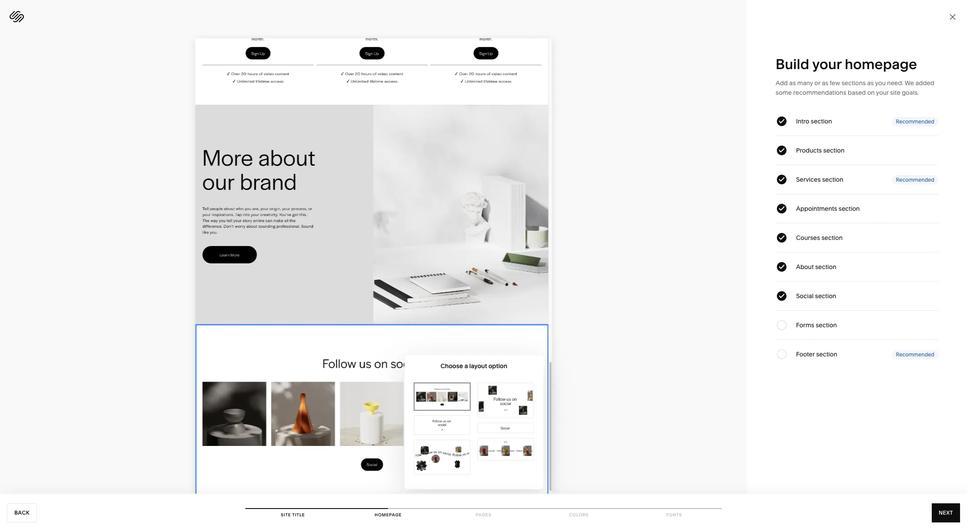 Task type: vqa. For each thing, say whether or not it's contained in the screenshot.
Intro section
yes



Task type: locate. For each thing, give the bounding box(es) containing it.
recommendations
[[794, 89, 847, 97]]

recommended for footer section
[[897, 352, 935, 358]]

0 horizontal spatial as
[[790, 79, 796, 87]]

section right about
[[816, 263, 837, 271]]

social section with link image
[[479, 425, 533, 432]]

section right services
[[823, 176, 844, 184]]

2 vertical spatial recommended
[[897, 352, 935, 358]]

section right appointments
[[839, 205, 861, 213]]

services section
[[797, 176, 844, 184]]

a
[[465, 363, 468, 371]]

section right the social
[[816, 293, 837, 300]]

0 vertical spatial your
[[813, 56, 842, 73]]

section
[[812, 118, 833, 125], [824, 147, 845, 155], [823, 176, 844, 184], [839, 205, 861, 213], [822, 234, 843, 242], [816, 263, 837, 271], [816, 293, 837, 300], [816, 322, 838, 330], [817, 351, 838, 359]]

on
[[868, 89, 876, 97]]

courses section
[[797, 234, 843, 242]]

your up few
[[813, 56, 842, 73]]

1 recommended from the top
[[897, 118, 935, 125]]

section right footer
[[817, 351, 838, 359]]

homepage
[[375, 513, 402, 518]]

appointments
[[797, 205, 838, 213]]

social section with scrolling text, images, and link image
[[479, 440, 533, 460]]

pages
[[476, 513, 492, 518]]

0 vertical spatial recommended
[[897, 118, 935, 125]]

section for footer section
[[817, 351, 838, 359]]

add as many or as few sections as you need. we added some recommendations based on your site goals.
[[776, 79, 935, 97]]

forms
[[797, 322, 815, 330]]

recommended for intro section
[[897, 118, 935, 125]]

need.
[[888, 79, 904, 87]]

section for services section
[[823, 176, 844, 184]]

1 horizontal spatial as
[[823, 79, 829, 87]]

choose
[[441, 363, 463, 371]]

you
[[876, 79, 886, 87]]

3 recommended from the top
[[897, 352, 935, 358]]

footer
[[797, 351, 815, 359]]

build
[[776, 56, 810, 73]]

as
[[790, 79, 796, 87], [823, 79, 829, 87], [868, 79, 875, 87]]

add
[[776, 79, 788, 87]]

as up on
[[868, 79, 875, 87]]

back button
[[7, 504, 37, 523]]

your down you
[[877, 89, 889, 97]]

section for courses section
[[822, 234, 843, 242]]

intro
[[797, 118, 810, 125]]

section for products section
[[824, 147, 845, 155]]

services
[[797, 176, 821, 184]]

section right intro on the top of page
[[812, 118, 833, 125]]

section right courses
[[822, 234, 843, 242]]

1 horizontal spatial your
[[877, 89, 889, 97]]

as right or
[[823, 79, 829, 87]]

section for about section
[[816, 263, 837, 271]]

fonts
[[667, 513, 683, 518]]

footer section
[[797, 351, 838, 359]]

build your homepage
[[776, 56, 918, 73]]

section for intro section
[[812, 118, 833, 125]]

2 recommended from the top
[[897, 177, 935, 183]]

your
[[813, 56, 842, 73], [877, 89, 889, 97]]

section right forms
[[816, 322, 838, 330]]

1 vertical spatial recommended
[[897, 177, 935, 183]]

2 as from the left
[[823, 79, 829, 87]]

section for social section
[[816, 293, 837, 300]]

recommended
[[897, 118, 935, 125], [897, 177, 935, 183], [897, 352, 935, 358]]

section for forms section
[[816, 322, 838, 330]]

next button
[[933, 504, 961, 523]]

2 horizontal spatial as
[[868, 79, 875, 87]]

social section with text, four images, and link image
[[479, 385, 533, 417]]

back
[[14, 510, 30, 517]]

1 vertical spatial your
[[877, 89, 889, 97]]

as right add
[[790, 79, 796, 87]]

site
[[891, 89, 901, 97]]

products section
[[797, 147, 845, 155]]

3 as from the left
[[868, 79, 875, 87]]

layout
[[470, 363, 488, 371]]

section right products
[[824, 147, 845, 155]]

we
[[906, 79, 915, 87]]

social section with text, five images, and button image
[[416, 385, 470, 410]]

courses
[[797, 234, 821, 242]]



Task type: describe. For each thing, give the bounding box(es) containing it.
some
[[776, 89, 793, 97]]

0 horizontal spatial your
[[813, 56, 842, 73]]

site title
[[281, 513, 305, 518]]

about
[[797, 263, 814, 271]]

appointments section
[[797, 205, 861, 213]]

products
[[797, 147, 823, 155]]

or
[[815, 79, 821, 87]]

your inside add as many or as few sections as you need. we added some recommendations based on your site goals.
[[877, 89, 889, 97]]

forms section
[[797, 322, 838, 330]]

many
[[798, 79, 814, 87]]

sections
[[842, 79, 867, 87]]

goals.
[[903, 89, 920, 97]]

about section
[[797, 263, 837, 271]]

added
[[916, 79, 935, 87]]

social section with text and button image
[[416, 417, 470, 434]]

next
[[940, 510, 954, 517]]

option
[[489, 363, 508, 371]]

intro section
[[797, 118, 833, 125]]

colors
[[570, 513, 589, 518]]

social section
[[797, 293, 837, 300]]

based
[[849, 89, 867, 97]]

recommended for services section
[[897, 177, 935, 183]]

1 as from the left
[[790, 79, 796, 87]]

title
[[292, 513, 305, 518]]

choose a layout option
[[441, 363, 508, 371]]

site
[[281, 513, 291, 518]]

homepage
[[846, 56, 918, 73]]

social
[[797, 293, 814, 300]]

few
[[831, 79, 841, 87]]

social section with wavy scrolling text and images image
[[416, 442, 470, 474]]

section for appointments section
[[839, 205, 861, 213]]



